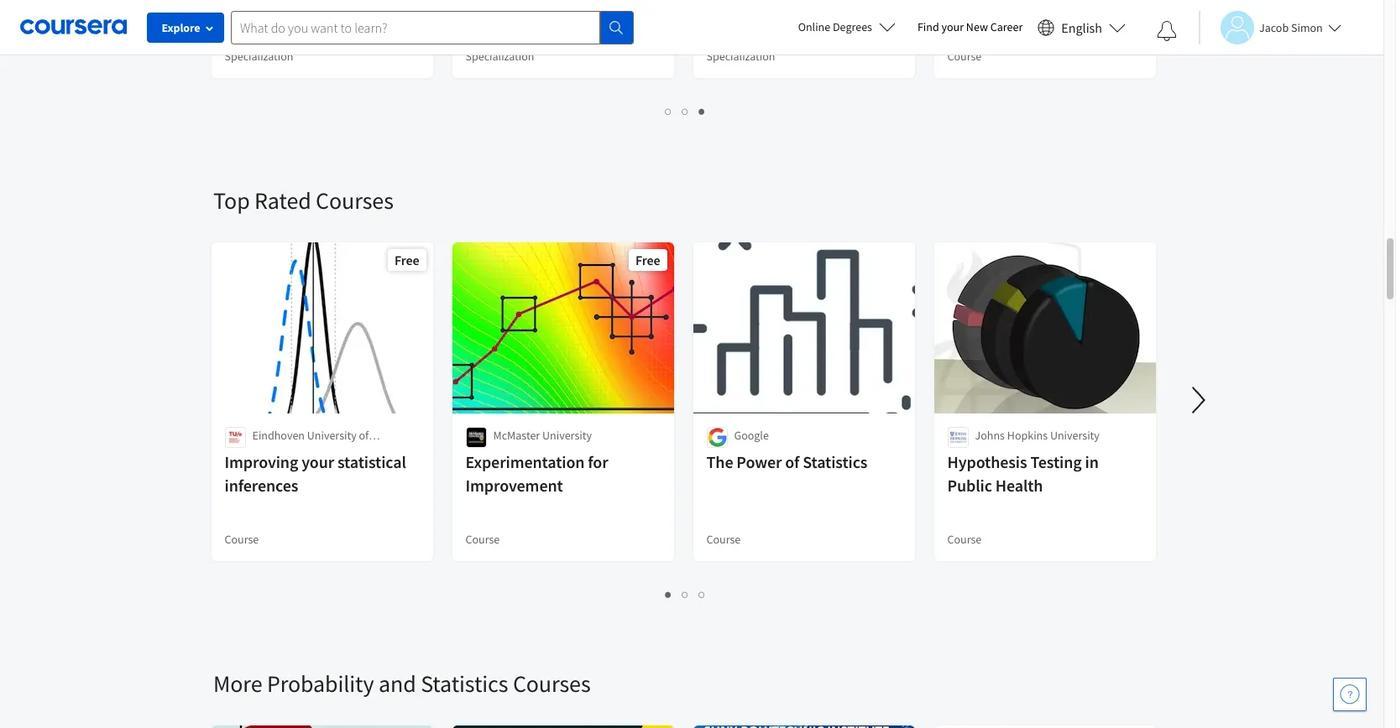 Task type: vqa. For each thing, say whether or not it's contained in the screenshot.
Why Coursera link
no



Task type: describe. For each thing, give the bounding box(es) containing it.
3 for 2nd list from the bottom
[[699, 103, 706, 119]]

top
[[213, 186, 250, 216]]

2 button for 2nd list from the bottom
[[677, 102, 694, 121]]

johns
[[976, 428, 1005, 443]]

public
[[948, 475, 993, 496]]

course down the find your new career link
[[948, 49, 982, 64]]

hypothesis
[[948, 452, 1028, 473]]

degrees
[[833, 19, 872, 34]]

eindhoven
[[253, 428, 305, 443]]

3 for list inside the top rated courses carousel element
[[699, 587, 706, 603]]

improvement
[[466, 475, 564, 496]]

find your new career link
[[909, 17, 1031, 38]]

2 specialization from the left
[[466, 49, 535, 64]]

your for find
[[942, 19, 964, 34]]

course for the power of statistics
[[707, 532, 741, 547]]

of for university
[[359, 428, 369, 443]]

1 for list inside the top rated courses carousel element's 2 button
[[665, 587, 672, 603]]

statistics for of
[[803, 452, 868, 473]]

0 horizontal spatial courses
[[316, 186, 394, 216]]

online degrees
[[798, 19, 872, 34]]

more probability and statistics courses
[[213, 669, 591, 699]]

2 button for list inside the top rated courses carousel element
[[677, 585, 694, 605]]

more
[[213, 669, 262, 699]]

explore
[[162, 20, 200, 35]]

3 button for 2 button corresponding to 2nd list from the bottom
[[694, 102, 711, 121]]

johns hopkins university image
[[948, 427, 969, 448]]

in
[[1086, 452, 1099, 473]]

2 for list inside the top rated courses carousel element
[[682, 587, 689, 603]]

1 button for 2 button corresponding to 2nd list from the bottom
[[660, 102, 677, 121]]

course link
[[933, 0, 1158, 80]]

hypothesis testing in public health
[[948, 452, 1099, 496]]

jacob simon button
[[1199, 10, 1342, 44]]

university for your
[[308, 428, 357, 443]]

the
[[707, 452, 734, 473]]

eindhoven university of technology
[[253, 428, 369, 460]]

inferences
[[225, 475, 299, 496]]

chevron down image
[[65, 25, 76, 37]]

top rated courses
[[213, 186, 394, 216]]

for
[[588, 452, 609, 473]]

statistics for and
[[421, 669, 508, 699]]

3 button for list inside the top rated courses carousel element's 2 button
[[694, 585, 711, 605]]



Task type: locate. For each thing, give the bounding box(es) containing it.
university
[[308, 428, 357, 443], [543, 428, 592, 443], [1051, 428, 1100, 443]]

course down the
[[707, 532, 741, 547]]

3 university from the left
[[1051, 428, 1100, 443]]

1 2 button from the top
[[677, 102, 694, 121]]

1 vertical spatial list
[[213, 585, 1158, 605]]

1 horizontal spatial your
[[942, 19, 964, 34]]

1 vertical spatial 1 button
[[660, 585, 677, 605]]

health
[[996, 475, 1044, 496]]

3 specialization link from the left
[[692, 0, 917, 80]]

statistics
[[803, 452, 868, 473], [421, 669, 508, 699]]

your inside improving your statistical inferences
[[302, 452, 335, 473]]

2 inside top rated courses carousel element
[[682, 587, 689, 603]]

0 vertical spatial list
[[213, 102, 1158, 121]]

your for improving
[[302, 452, 335, 473]]

1 inside top rated courses carousel element
[[665, 587, 672, 603]]

course for hypothesis testing in public health
[[948, 532, 982, 547]]

2 list from the top
[[213, 585, 1158, 605]]

3 button inside top rated courses carousel element
[[694, 585, 711, 605]]

experimentation for improvement
[[466, 452, 609, 496]]

statistics right power
[[803, 452, 868, 473]]

improving
[[225, 452, 299, 473]]

of
[[359, 428, 369, 443], [786, 452, 800, 473]]

1 for 2 button corresponding to 2nd list from the bottom
[[665, 103, 672, 119]]

0 horizontal spatial statistics
[[421, 669, 508, 699]]

next slide image
[[1179, 380, 1219, 421]]

0 vertical spatial courses
[[316, 186, 394, 216]]

mcmaster university image
[[466, 427, 487, 448]]

statistics inside top rated courses carousel element
[[803, 452, 868, 473]]

1 vertical spatial 3 button
[[694, 585, 711, 605]]

show notifications image
[[1157, 21, 1177, 41]]

0 vertical spatial of
[[359, 428, 369, 443]]

specialization for third specialization link from the left
[[707, 49, 776, 64]]

0 horizontal spatial of
[[359, 428, 369, 443]]

statistical
[[338, 452, 407, 473]]

1 button
[[660, 102, 677, 121], [660, 585, 677, 605]]

mcmaster university
[[494, 428, 592, 443]]

list inside top rated courses carousel element
[[213, 585, 1158, 605]]

1 horizontal spatial specialization
[[466, 49, 535, 64]]

1 3 button from the top
[[694, 102, 711, 121]]

help center image
[[1340, 685, 1360, 705]]

1 specialization link from the left
[[210, 0, 435, 80]]

university inside eindhoven university of technology
[[308, 428, 357, 443]]

free
[[395, 252, 420, 269], [636, 252, 661, 269]]

of for power
[[786, 452, 800, 473]]

2 horizontal spatial specialization link
[[692, 0, 917, 80]]

your
[[942, 19, 964, 34], [302, 452, 335, 473]]

2 for 2nd list from the bottom
[[682, 103, 689, 119]]

1 2 from the top
[[682, 103, 689, 119]]

1 horizontal spatial courses
[[513, 669, 591, 699]]

find
[[918, 19, 939, 34]]

1
[[665, 103, 672, 119], [665, 587, 672, 603]]

0 vertical spatial 3 button
[[694, 102, 711, 121]]

2
[[682, 103, 689, 119], [682, 587, 689, 603]]

2 1 button from the top
[[660, 585, 677, 605]]

specialization link
[[210, 0, 435, 80], [451, 0, 676, 80], [692, 0, 917, 80]]

johns hopkins university
[[976, 428, 1100, 443]]

eindhoven university of technology image
[[225, 427, 246, 448]]

course down improvement
[[466, 532, 500, 547]]

1 horizontal spatial specialization link
[[451, 0, 676, 80]]

1 horizontal spatial free
[[636, 252, 661, 269]]

0 vertical spatial 3
[[699, 103, 706, 119]]

rated
[[254, 186, 311, 216]]

courses
[[316, 186, 394, 216], [513, 669, 591, 699]]

0 vertical spatial 1
[[665, 103, 672, 119]]

an intuitive introduction to probability free course by university of zurich, image
[[212, 726, 434, 729]]

new
[[966, 19, 988, 34]]

1 button inside top rated courses carousel element
[[660, 585, 677, 605]]

2 3 from the top
[[699, 587, 706, 603]]

university up in
[[1051, 428, 1100, 443]]

testing
[[1031, 452, 1082, 473]]

1 1 button from the top
[[660, 102, 677, 121]]

1 vertical spatial 2 button
[[677, 585, 694, 605]]

english button
[[1031, 0, 1133, 55]]

0 horizontal spatial specialization link
[[210, 0, 435, 80]]

1 vertical spatial 1
[[665, 587, 672, 603]]

1 button for list inside the top rated courses carousel element's 2 button
[[660, 585, 677, 605]]

0 horizontal spatial free
[[395, 252, 420, 269]]

top rated courses carousel element
[[205, 135, 1396, 619]]

2 2 button from the top
[[677, 585, 694, 605]]

1 vertical spatial your
[[302, 452, 335, 473]]

1 vertical spatial statistics
[[421, 669, 508, 699]]

the power of statistics
[[707, 452, 868, 473]]

course down inferences
[[225, 532, 259, 547]]

1 free from the left
[[395, 252, 420, 269]]

practical time series analysis free course by the state university of new york, image
[[694, 726, 916, 729]]

power
[[737, 452, 782, 473]]

coursera image
[[20, 14, 127, 41]]

list
[[213, 102, 1158, 121], [213, 585, 1158, 605]]

of inside eindhoven university of technology
[[359, 428, 369, 443]]

university up for
[[543, 428, 592, 443]]

free for improving your statistical inferences
[[395, 252, 420, 269]]

find your new career
[[918, 19, 1023, 34]]

0 vertical spatial 1 button
[[660, 102, 677, 121]]

english
[[1062, 19, 1102, 36]]

of right power
[[786, 452, 800, 473]]

university up improving your statistical inferences on the bottom left of the page
[[308, 428, 357, 443]]

regression models course by johns hopkins university, image
[[935, 726, 1157, 729]]

1 university from the left
[[308, 428, 357, 443]]

jacob
[[1259, 20, 1289, 35]]

What do you want to learn? text field
[[231, 10, 600, 44]]

of up statistical
[[359, 428, 369, 443]]

0 vertical spatial 2 button
[[677, 102, 694, 121]]

0 vertical spatial statistics
[[803, 452, 868, 473]]

1 1 from the top
[[665, 103, 672, 119]]

course down "public"
[[948, 532, 982, 547]]

explore button
[[147, 13, 224, 43]]

1 horizontal spatial statistics
[[803, 452, 868, 473]]

0 horizontal spatial specialization
[[225, 49, 294, 64]]

career
[[991, 19, 1023, 34]]

technology
[[253, 445, 310, 460]]

probability
[[267, 669, 374, 699]]

1 horizontal spatial of
[[786, 452, 800, 473]]

your right find
[[942, 19, 964, 34]]

0 vertical spatial your
[[942, 19, 964, 34]]

2 horizontal spatial university
[[1051, 428, 1100, 443]]

1 vertical spatial of
[[786, 452, 800, 473]]

0 horizontal spatial university
[[308, 428, 357, 443]]

2 horizontal spatial specialization
[[707, 49, 776, 64]]

courses right rated
[[316, 186, 394, 216]]

google image
[[707, 427, 728, 448]]

specialization
[[225, 49, 294, 64], [466, 49, 535, 64], [707, 49, 776, 64]]

improving your statistical inferences
[[225, 452, 407, 496]]

1 list from the top
[[213, 102, 1158, 121]]

and
[[379, 669, 416, 699]]

online
[[798, 19, 831, 34]]

2 specialization link from the left
[[451, 0, 676, 80]]

3
[[699, 103, 706, 119], [699, 587, 706, 603]]

statistics right and
[[421, 669, 508, 699]]

2 button
[[677, 102, 694, 121], [677, 585, 694, 605]]

2 3 button from the top
[[694, 585, 711, 605]]

jacob simon
[[1259, 20, 1323, 35]]

course for experimentation for improvement
[[466, 532, 500, 547]]

statistics inside 'more probability and statistics courses carousel' 'element'
[[421, 669, 508, 699]]

2 1 from the top
[[665, 587, 672, 603]]

1 specialization from the left
[[225, 49, 294, 64]]

simon
[[1291, 20, 1323, 35]]

1 vertical spatial 2
[[682, 587, 689, 603]]

None search field
[[231, 10, 634, 44]]

google
[[735, 428, 769, 443]]

2 free from the left
[[636, 252, 661, 269]]

courses up econometrics: methods and applications free course by erasmus university rotterdam, image
[[513, 669, 591, 699]]

mcmaster
[[494, 428, 540, 443]]

1 horizontal spatial university
[[543, 428, 592, 443]]

3 inside top rated courses carousel element
[[699, 587, 706, 603]]

2 university from the left
[[543, 428, 592, 443]]

hopkins
[[1008, 428, 1048, 443]]

specialization for 3rd specialization link from right
[[225, 49, 294, 64]]

experimentation
[[466, 452, 585, 473]]

courses inside 'element'
[[513, 669, 591, 699]]

3 specialization from the left
[[707, 49, 776, 64]]

1 vertical spatial 3
[[699, 587, 706, 603]]

0 vertical spatial 2
[[682, 103, 689, 119]]

0 horizontal spatial your
[[302, 452, 335, 473]]

econometrics: methods and applications free course by erasmus university rotterdam, image
[[453, 726, 675, 729]]

more probability and statistics courses carousel element
[[205, 619, 1396, 729]]

course
[[948, 49, 982, 64], [225, 532, 259, 547], [466, 532, 500, 547], [707, 532, 741, 547], [948, 532, 982, 547]]

online degrees button
[[785, 8, 909, 45]]

2 2 from the top
[[682, 587, 689, 603]]

your down eindhoven
[[302, 452, 335, 473]]

course for improving your statistical inferences
[[225, 532, 259, 547]]

university for for
[[543, 428, 592, 443]]

1 vertical spatial courses
[[513, 669, 591, 699]]

free for experimentation for improvement
[[636, 252, 661, 269]]

3 button
[[694, 102, 711, 121], [694, 585, 711, 605]]

1 3 from the top
[[699, 103, 706, 119]]



